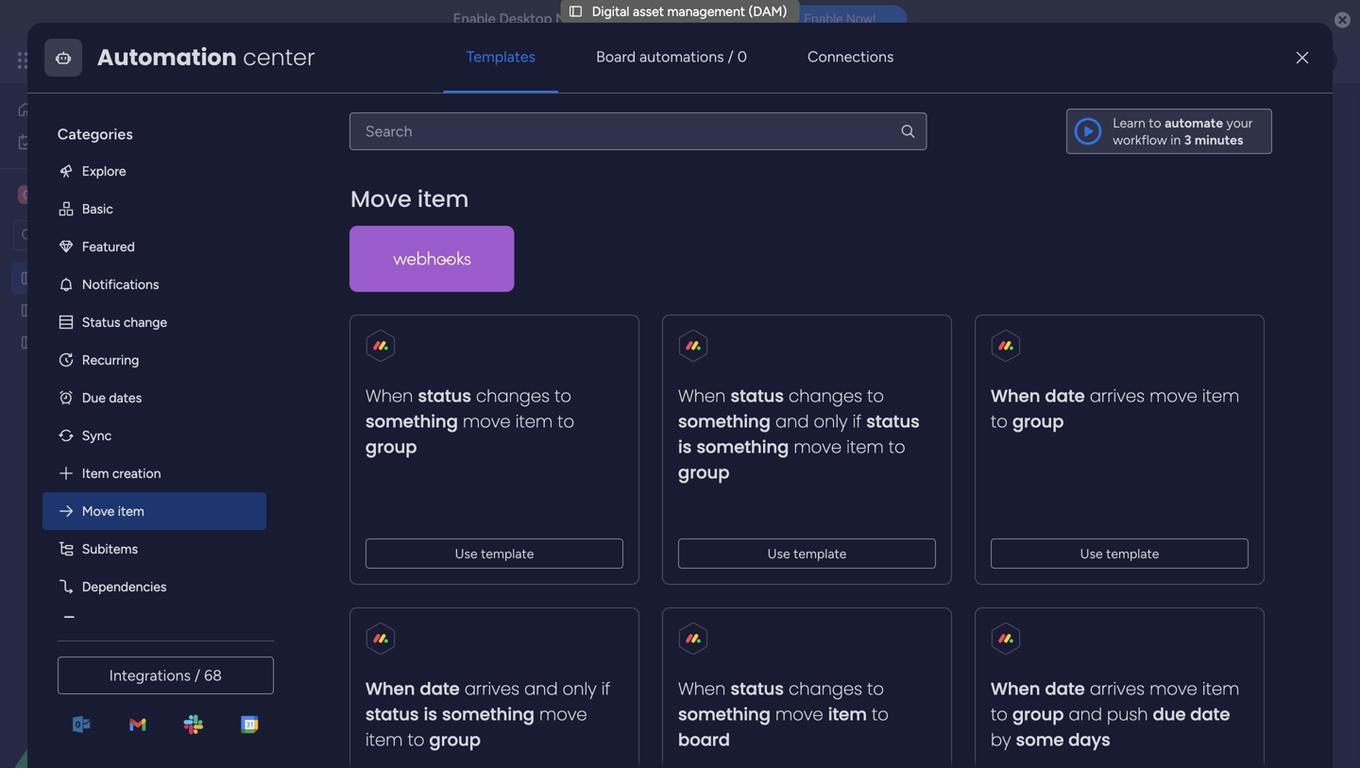 Task type: locate. For each thing, give the bounding box(es) containing it.
digital asset management (dam)
[[592, 3, 787, 19], [287, 98, 788, 140], [44, 270, 240, 286]]

public board image
[[20, 333, 38, 351]]

learn left the more
[[289, 143, 322, 159]]

3 right in
[[1184, 132, 1192, 148]]

date
[[1045, 384, 1085, 408], [420, 677, 460, 701], [1045, 677, 1085, 701], [1190, 702, 1230, 726]]

more
[[803, 142, 833, 158]]

26
[[616, 369, 628, 382]]

status change option
[[42, 303, 266, 341]]

learn more about this package of templates here: https://youtu.be/9x6_kyyrn_e see more
[[289, 142, 833, 159]]

arrives for move item to
[[1090, 384, 1145, 408]]

and
[[775, 409, 809, 433], [524, 677, 558, 701], [1069, 702, 1102, 726]]

1 arrives   move item to from the top
[[991, 384, 1240, 433]]

Digital asset management (DAM) field
[[282, 98, 793, 140]]

0 horizontal spatial workload
[[314, 293, 397, 317]]

2 horizontal spatial and
[[1069, 702, 1102, 726]]

integrations / 68 button
[[57, 657, 274, 694]]

more dots image
[[495, 707, 508, 721]]

1 horizontal spatial if
[[853, 409, 862, 433]]

0 vertical spatial and
[[775, 409, 809, 433]]

2 horizontal spatial use template button
[[991, 538, 1249, 569]]

dependencies
[[82, 578, 167, 595]]

work right my
[[65, 134, 94, 150]]

1 horizontal spatial template
[[794, 545, 847, 561]]

my work option
[[11, 127, 230, 157]]

changes inside 'when status changes   to something move item to board'
[[789, 677, 862, 701]]

option
[[0, 261, 241, 265]]

1 horizontal spatial /
[[728, 47, 734, 65]]

notifications up the requests
[[82, 276, 159, 292]]

some
[[1016, 728, 1064, 752]]

arrives   move item to
[[991, 384, 1240, 433], [991, 677, 1240, 726]]

1 vertical spatial public board image
[[20, 301, 38, 319]]

today
[[600, 298, 636, 314]]

use template button for group
[[365, 538, 623, 569]]

1 horizontal spatial move
[[350, 183, 411, 215]]

when inside the 'when status changes   to something move item to group'
[[365, 384, 413, 408]]

1 vertical spatial only
[[563, 677, 597, 701]]

1 vertical spatial arrives   move item to
[[991, 677, 1240, 726]]

enable now! button
[[773, 5, 907, 33]]

1 horizontal spatial move item
[[350, 183, 469, 215]]

asset up creative requests
[[85, 270, 117, 286]]

status
[[418, 384, 471, 408], [731, 384, 784, 408], [866, 409, 920, 433], [731, 677, 784, 701], [365, 702, 419, 726]]

1 use template button from the left
[[365, 538, 623, 569]]

1
[[1280, 111, 1286, 127]]

0 vertical spatial move
[[350, 183, 411, 215]]

2 horizontal spatial template
[[1106, 545, 1159, 561]]

3 use template button from the left
[[991, 538, 1249, 569]]

0 horizontal spatial move item
[[82, 503, 144, 519]]

/ for integrations / 68
[[195, 667, 200, 684]]

asset up board automations / 0
[[633, 3, 664, 19]]

1 use from the left
[[455, 545, 478, 561]]

1 horizontal spatial is
[[678, 435, 692, 459]]

1 vertical spatial workload
[[314, 293, 397, 317]]

my work
[[43, 134, 94, 150]]

1 use template from the left
[[455, 545, 534, 561]]

0 horizontal spatial is
[[424, 702, 437, 726]]

something inside when date arrives   and only if status is something
[[442, 702, 534, 726]]

featured option
[[42, 227, 266, 265]]

3 use template from the left
[[1080, 545, 1159, 561]]

digital up the more
[[287, 98, 382, 140]]

3 right -
[[637, 369, 643, 382]]

0 vertical spatial if
[[853, 409, 862, 433]]

homepage
[[96, 334, 159, 351]]

only inside when date arrives   and only if status is something
[[563, 677, 597, 701]]

1 horizontal spatial work
[[153, 50, 187, 71]]

work inside option
[[65, 134, 94, 150]]

show board description image
[[801, 110, 824, 128]]

something inside the 'when status changes   to something move item to group'
[[365, 409, 458, 433]]

when
[[365, 384, 413, 408], [678, 384, 726, 408], [991, 384, 1040, 408], [365, 677, 415, 701], [678, 677, 726, 701], [991, 677, 1040, 701]]

notifications option
[[42, 265, 266, 303]]

this
[[664, 10, 690, 27]]

unassigned
[[359, 333, 428, 350]]

when status changes   to something and only if status is something move item to group
[[678, 384, 920, 484]]

move
[[350, 183, 411, 215], [82, 503, 115, 519]]

/
[[728, 47, 734, 65], [1272, 111, 1277, 127], [195, 667, 200, 684]]

public board image for digital asset management (dam)
[[20, 269, 38, 287]]

work
[[153, 50, 187, 71], [65, 134, 94, 150]]

work right monday
[[153, 50, 187, 71]]

automation
[[97, 41, 237, 73]]

workload up february
[[314, 293, 397, 317]]

creative requests
[[44, 302, 149, 318]]

workload down of
[[442, 177, 497, 193]]

1 vertical spatial learn
[[289, 143, 322, 159]]

0 vertical spatial digital asset management (dam)
[[592, 3, 787, 19]]

if inside when status changes   to something and only if status is something move item to group
[[853, 409, 862, 433]]

1 vertical spatial and
[[524, 677, 558, 701]]

creative inside list box
[[44, 302, 94, 318]]

status inside the 'when status changes   to something move item to group'
[[418, 384, 471, 408]]

1 horizontal spatial workload
[[442, 177, 497, 193]]

move inside 'when status changes   to something move item to board'
[[775, 702, 823, 726]]

item inside 'when status changes   to something move item to board'
[[828, 702, 867, 726]]

2 use template button from the left
[[678, 538, 936, 569]]

(dam) up redesign
[[201, 270, 240, 286]]

item creation
[[82, 465, 161, 481]]

automation center
[[97, 41, 315, 73]]

item inside move item to
[[365, 728, 403, 752]]

public board image
[[20, 269, 38, 287], [20, 301, 38, 319]]

status inside 'when status changes   to something move item to board'
[[731, 677, 784, 701]]

use template
[[455, 545, 534, 561], [768, 545, 847, 561], [1080, 545, 1159, 561]]

2 vertical spatial digital asset management (dam)
[[44, 270, 240, 286]]

1 vertical spatial move
[[82, 503, 115, 519]]

notifications inside 'option'
[[82, 276, 159, 292]]

workspace selection element
[[18, 183, 152, 206]]

1 horizontal spatial use template
[[768, 545, 847, 561]]

digital left on
[[592, 3, 630, 19]]

1 vertical spatial 3
[[637, 369, 643, 382]]

1 vertical spatial if
[[601, 677, 610, 701]]

1 horizontal spatial use template button
[[678, 538, 936, 569]]

public board image for creative requests
[[20, 301, 38, 319]]

2 horizontal spatial use
[[1080, 545, 1103, 561]]

Numbers field
[[309, 701, 398, 726]]

main
[[316, 177, 344, 193]]

when status changes   to something move item to group
[[365, 384, 574, 459]]

0 horizontal spatial work
[[65, 134, 94, 150]]

new asset
[[294, 227, 356, 244]]

0 vertical spatial arrives   move item to
[[991, 384, 1240, 433]]

item
[[417, 183, 469, 215], [1202, 384, 1240, 408], [515, 409, 553, 433], [846, 435, 884, 459], [118, 503, 144, 519], [1202, 677, 1240, 701], [828, 702, 867, 726], [365, 728, 403, 752]]

2 arrives   move item to from the top
[[991, 677, 1240, 726]]

1 horizontal spatial notifications
[[556, 10, 638, 27]]

1 horizontal spatial use
[[768, 545, 790, 561]]

widget
[[466, 227, 507, 243]]

/ inside button
[[195, 667, 200, 684]]

team
[[407, 177, 438, 193]]

due dates option
[[42, 379, 266, 416]]

0 horizontal spatial /
[[195, 667, 200, 684]]

dependencies option
[[42, 568, 266, 605]]

1 enable from the left
[[453, 10, 496, 27]]

/ left 68
[[195, 667, 200, 684]]

notifications
[[556, 10, 638, 27], [82, 276, 159, 292]]

item inside the 'when status changes   to something move item to group'
[[515, 409, 553, 433]]

changes inside when status changes   to something and only if status is something move item to group
[[789, 384, 862, 408]]

only
[[814, 409, 848, 433], [563, 677, 597, 701]]

group inside when status changes   to something and only if status is something move item to group
[[678, 460, 730, 484]]

use for status
[[768, 545, 790, 561]]

digital asset management (dam) up templates
[[287, 98, 788, 140]]

management down featured option
[[120, 270, 198, 286]]

notifications up board
[[556, 10, 638, 27]]

learn for learn more about this package of templates here: https://youtu.be/9x6_kyyrn_e see more
[[289, 143, 322, 159]]

(dam)
[[749, 3, 787, 19], [691, 98, 788, 140], [201, 270, 240, 286]]

0 vertical spatial when date
[[991, 384, 1085, 408]]

1 vertical spatial move item
[[82, 503, 144, 519]]

learn up workflow
[[1113, 115, 1146, 131]]

0 horizontal spatial use
[[455, 545, 478, 561]]

0 vertical spatial is
[[678, 435, 692, 459]]

1 horizontal spatial and
[[775, 409, 809, 433]]

when for status
[[678, 384, 726, 408]]

basic option
[[42, 190, 266, 227]]

move item down this
[[350, 183, 469, 215]]

item inside option
[[118, 503, 144, 519]]

2 vertical spatial digital
[[44, 270, 82, 286]]

creative down explore
[[43, 186, 102, 204]]

0 horizontal spatial digital
[[44, 270, 82, 286]]

0 vertical spatial work
[[153, 50, 187, 71]]

creative inside workspace selection element
[[43, 186, 102, 204]]

0 vertical spatial 3
[[1184, 132, 1192, 148]]

digital asset management (dam) down featured option
[[44, 270, 240, 286]]

0 vertical spatial learn
[[1113, 115, 1146, 131]]

work for my
[[65, 134, 94, 150]]

invite
[[1236, 111, 1269, 127]]

1 horizontal spatial enable
[[804, 11, 843, 27]]

my
[[43, 134, 62, 150]]

enable up the templates button
[[453, 10, 496, 27]]

management inside list box
[[120, 270, 198, 286]]

monday work management
[[84, 50, 294, 71]]

learn
[[1113, 115, 1146, 131], [289, 143, 322, 159]]

asset inside button
[[325, 227, 356, 244]]

enable left now!
[[804, 11, 843, 27]]

lottie animation element
[[0, 577, 241, 768]]

1 horizontal spatial only
[[814, 409, 848, 433]]

categories
[[57, 125, 133, 143]]

due
[[82, 389, 106, 406]]

creative for creative requests
[[44, 302, 94, 318]]

asset right "new"
[[325, 227, 356, 244]]

days
[[1069, 728, 1111, 752]]

0 horizontal spatial use template button
[[365, 538, 623, 569]]

1 vertical spatial is
[[424, 702, 437, 726]]

Search in workspace field
[[40, 224, 158, 246]]

activity
[[1111, 111, 1157, 127]]

creative assets
[[43, 186, 149, 204]]

and inside when date arrives   and only if status is something
[[524, 677, 558, 701]]

move item up subitems
[[82, 503, 144, 519]]

1 public board image from the top
[[20, 269, 38, 287]]

desktop
[[499, 10, 552, 27]]

about
[[359, 143, 393, 159]]

use template for group
[[455, 545, 534, 561]]

2 use template from the left
[[768, 545, 847, 561]]

something
[[365, 409, 458, 433], [678, 409, 771, 433], [697, 435, 789, 459], [442, 702, 534, 726], [678, 702, 771, 726]]

to inside move item to
[[408, 728, 424, 752]]

0 horizontal spatial notifications
[[82, 276, 159, 292]]

move item inside option
[[82, 503, 144, 519]]

1 vertical spatial digital
[[287, 98, 382, 140]]

c
[[23, 187, 32, 203]]

2 public board image from the top
[[20, 301, 38, 319]]

1 vertical spatial /
[[1272, 111, 1277, 127]]

categories heading
[[42, 108, 266, 152]]

move down the item
[[82, 503, 115, 519]]

add widget
[[438, 227, 507, 243]]

move item to
[[365, 702, 587, 752]]

if
[[853, 409, 862, 433], [601, 677, 610, 701]]

if inside when date arrives   and only if status is something
[[601, 677, 610, 701]]

0 horizontal spatial move
[[82, 503, 115, 519]]

workload inside workload field
[[314, 293, 397, 317]]

0 horizontal spatial template
[[481, 545, 534, 561]]

move inside when status changes   to something and only if status is something move item to group
[[794, 435, 842, 459]]

2 horizontal spatial digital
[[592, 3, 630, 19]]

1 vertical spatial creative
[[44, 302, 94, 318]]

use template button for status
[[678, 538, 936, 569]]

enable now!
[[804, 11, 876, 27]]

0 vertical spatial public board image
[[20, 269, 38, 287]]

enable for enable desktop notifications on this computer
[[453, 10, 496, 27]]

subitems option
[[42, 530, 266, 568]]

add to favorites image
[[833, 109, 852, 128]]

lottie animation image
[[0, 577, 241, 768]]

something inside 'when status changes   to something move item to board'
[[678, 702, 771, 726]]

when inside when status changes   to something and only if status is something move item to group
[[678, 384, 726, 408]]

2 use from the left
[[768, 545, 790, 561]]

0 horizontal spatial use template
[[455, 545, 534, 561]]

2 vertical spatial (dam)
[[201, 270, 240, 286]]

list box containing digital asset management (dam)
[[0, 258, 241, 614]]

use for group
[[455, 545, 478, 561]]

2 horizontal spatial /
[[1272, 111, 1277, 127]]

on
[[642, 10, 661, 27]]

john smith image
[[1308, 45, 1338, 76]]

changes inside the 'when status changes   to something move item to group'
[[476, 384, 550, 408]]

None search field
[[349, 112, 927, 150]]

when for group
[[365, 384, 413, 408]]

item
[[82, 465, 109, 481]]

1 horizontal spatial learn
[[1113, 115, 1146, 131]]

(dam) inside list box
[[201, 270, 240, 286]]

2 horizontal spatial use template
[[1080, 545, 1159, 561]]

/ left 1
[[1272, 111, 1277, 127]]

0 vertical spatial only
[[814, 409, 848, 433]]

0 vertical spatial notifications
[[556, 10, 638, 27]]

0 horizontal spatial and
[[524, 677, 558, 701]]

0 horizontal spatial only
[[563, 677, 597, 701]]

2 template from the left
[[794, 545, 847, 561]]

board automations / 0 button
[[574, 34, 770, 79]]

when for something
[[365, 677, 415, 701]]

move
[[1150, 384, 1198, 408], [463, 409, 511, 433], [794, 435, 842, 459], [1150, 677, 1198, 701], [539, 702, 587, 726], [775, 702, 823, 726]]

when inside when date arrives   and only if status is something
[[365, 677, 415, 701]]

main table
[[316, 177, 378, 193]]

0 vertical spatial digital
[[592, 3, 630, 19]]

2 enable from the left
[[804, 11, 843, 27]]

list box
[[0, 258, 241, 614]]

/ left 0 in the right of the page
[[728, 47, 734, 65]]

something for when status changes   to something move item to group
[[365, 409, 458, 433]]

enable for enable now!
[[804, 11, 843, 27]]

1 vertical spatial work
[[65, 134, 94, 150]]

0 vertical spatial creative
[[43, 186, 102, 204]]

0 vertical spatial workload
[[442, 177, 497, 193]]

management left see plans image
[[191, 50, 294, 71]]

is inside when status changes   to something and only if status is something move item to group
[[678, 435, 692, 459]]

use template button
[[365, 538, 623, 569], [678, 538, 936, 569], [991, 538, 1249, 569]]

workload inside the team workload button
[[442, 177, 497, 193]]

(dam) up the see
[[691, 98, 788, 140]]

1 template from the left
[[481, 545, 534, 561]]

enable inside 'button'
[[804, 11, 843, 27]]

creative up website
[[44, 302, 94, 318]]

3
[[1184, 132, 1192, 148], [637, 369, 643, 382]]

Battery field
[[575, 701, 647, 726]]

more
[[325, 143, 356, 159]]

2 when date from the top
[[991, 677, 1085, 701]]

digital up creative requests
[[44, 270, 82, 286]]

when inside 'when status changes   to something move item to board'
[[678, 677, 726, 701]]

learn inside learn more about this package of templates here: https://youtu.be/9x6_kyyrn_e see more
[[289, 143, 322, 159]]

move inside option
[[82, 503, 115, 519]]

0 horizontal spatial enable
[[453, 10, 496, 27]]

date inside when date arrives   and only if status is something
[[420, 677, 460, 701]]

0 horizontal spatial learn
[[289, 143, 322, 159]]

move inside move item to
[[539, 702, 587, 726]]

digital asset management (dam) up automations
[[592, 3, 787, 19]]

move down about
[[350, 183, 411, 215]]

2 vertical spatial /
[[195, 667, 200, 684]]

2 vertical spatial and
[[1069, 702, 1102, 726]]

status
[[82, 314, 120, 330]]

something for when status changes   to something and only if status is something move item to group
[[678, 409, 771, 433]]

status for when status changes   to something move item to group
[[418, 384, 471, 408]]

(dam) left enable now!
[[749, 3, 787, 19]]

0 horizontal spatial if
[[601, 677, 610, 701]]

in
[[1171, 132, 1181, 148]]

1 vertical spatial notifications
[[82, 276, 159, 292]]

68
[[204, 667, 222, 684]]

changes for when status changes   to something and only if status is something move item to group
[[789, 384, 862, 408]]

more dots image
[[762, 707, 775, 721]]

is
[[678, 435, 692, 459], [424, 702, 437, 726]]

1 vertical spatial when date
[[991, 677, 1085, 701]]



Task type: vqa. For each thing, say whether or not it's contained in the screenshot.
1st Use from the right
yes



Task type: describe. For each thing, give the bounding box(es) containing it.
templates button
[[444, 34, 558, 79]]

w9   feb 26 - 3
[[578, 369, 643, 382]]

item creation option
[[42, 454, 266, 492]]

now!
[[846, 11, 876, 27]]

something for when status changes   to something move item to board
[[678, 702, 771, 726]]

1 vertical spatial digital asset management (dam)
[[287, 98, 788, 140]]

enable desktop notifications on this computer
[[453, 10, 758, 27]]

when for board
[[678, 677, 726, 701]]

Workload field
[[309, 293, 401, 318]]

arrives   move item to for and   push
[[991, 677, 1240, 726]]

creative for creative assets
[[43, 186, 102, 204]]

move item option
[[42, 492, 266, 530]]

changes for when status changes   to something move item to group
[[476, 384, 550, 408]]

board
[[596, 47, 636, 65]]

numbers
[[314, 701, 393, 726]]

connections button
[[785, 34, 917, 79]]

weeks
[[662, 298, 702, 314]]

template for status
[[794, 545, 847, 561]]

arrives   move item to for when date
[[991, 384, 1240, 433]]

1 vertical spatial (dam)
[[691, 98, 788, 140]]

team workload
[[407, 177, 497, 193]]

move inside the 'when status changes   to something move item to group'
[[463, 409, 511, 433]]

status change
[[82, 314, 167, 330]]

team workload button
[[392, 170, 512, 200]]

due dates
[[82, 389, 142, 406]]

is inside when date arrives   and only if status is something
[[424, 702, 437, 726]]

battery
[[580, 701, 643, 726]]

change
[[124, 314, 167, 330]]

subitems
[[82, 541, 138, 557]]

recurring
[[82, 352, 139, 368]]

creation
[[112, 465, 161, 481]]

here:
[[553, 143, 583, 159]]

3 use from the left
[[1080, 545, 1103, 561]]

changes for when status changes   to something move item to board
[[789, 677, 862, 701]]

add
[[438, 227, 463, 243]]

featured
[[82, 238, 135, 254]]

add widget button
[[403, 220, 515, 250]]

requests
[[98, 302, 149, 318]]

status for when status changes   to something move item to board
[[731, 677, 784, 701]]

recurring option
[[42, 341, 266, 379]]

1 horizontal spatial digital
[[287, 98, 382, 140]]

today button
[[592, 290, 644, 322]]

website
[[44, 334, 93, 351]]

automations
[[640, 47, 724, 65]]

your
[[1227, 115, 1253, 131]]

/ for invite / 1
[[1272, 111, 1277, 127]]

board automations / 0
[[596, 47, 747, 65]]

learn for learn to automate
[[1113, 115, 1146, 131]]

redesign
[[163, 334, 214, 351]]

minutes
[[1195, 132, 1244, 148]]

workspace image
[[18, 184, 37, 205]]

Chart field
[[842, 293, 900, 318]]

invite / 1 button
[[1201, 104, 1294, 134]]

new
[[294, 227, 321, 244]]

0 vertical spatial (dam)
[[749, 3, 787, 19]]

work for monday
[[153, 50, 187, 71]]

see plans image
[[313, 50, 330, 71]]

item inside when status changes   to something and only if status is something move item to group
[[846, 435, 884, 459]]

group inside the 'when status changes   to something move item to group'
[[365, 435, 417, 459]]

by
[[991, 728, 1011, 752]]

group and   push due date by some days
[[991, 702, 1230, 752]]

and inside when status changes   to something and only if status is something move item to group
[[775, 409, 809, 433]]

1 horizontal spatial 3
[[1184, 132, 1192, 148]]

new asset button
[[286, 220, 364, 251]]

invite / 1
[[1236, 111, 1286, 127]]

date inside group and   push due date by some days
[[1190, 702, 1230, 726]]

group inside group and   push due date by some days
[[1013, 702, 1064, 726]]

of
[[475, 143, 487, 159]]

search image
[[900, 123, 917, 140]]

templates
[[466, 47, 536, 65]]

when date arrives   and only if status is something
[[365, 677, 610, 726]]

chart
[[847, 293, 896, 317]]

sync option
[[42, 416, 266, 454]]

workflow
[[1113, 132, 1168, 148]]

use template for status
[[768, 545, 847, 561]]

see
[[777, 142, 799, 158]]

status for when status changes   to something and only if status is something move item to group
[[731, 384, 784, 408]]

1 when date from the top
[[991, 384, 1085, 408]]

select product image
[[17, 51, 36, 70]]

basic
[[82, 201, 113, 217]]

automate
[[1165, 115, 1224, 131]]

february
[[341, 336, 395, 352]]

push
[[1107, 702, 1148, 726]]

this
[[397, 143, 418, 159]]

table
[[347, 177, 378, 193]]

categories list box
[[42, 108, 281, 643]]

when status changes   to something move item to board
[[678, 677, 889, 752]]

connections
[[808, 47, 894, 65]]

3 template from the left
[[1106, 545, 1159, 561]]

management up here:
[[477, 98, 684, 140]]

status inside when date arrives   and only if status is something
[[365, 702, 419, 726]]

and inside group and   push due date by some days
[[1069, 702, 1102, 726]]

explore option
[[42, 152, 266, 190]]

0 horizontal spatial 3
[[637, 369, 643, 382]]

only inside when status changes   to something and only if status is something move item to group
[[814, 409, 848, 433]]

management up automations
[[667, 3, 745, 19]]

assets
[[106, 186, 149, 204]]

explore
[[82, 163, 126, 179]]

0 vertical spatial /
[[728, 47, 734, 65]]

website homepage redesign
[[44, 334, 214, 351]]

feb
[[596, 369, 614, 382]]

package
[[422, 143, 471, 159]]

center
[[243, 41, 315, 73]]

my work link
[[11, 127, 230, 157]]

asset up 'package' at the left of page
[[389, 98, 469, 140]]

main table button
[[286, 170, 392, 200]]

sync
[[82, 427, 112, 443]]

learn to automate
[[1113, 115, 1224, 131]]

your workflow in
[[1113, 115, 1253, 148]]

arrives for when status changes   to something move item to board
[[1090, 677, 1145, 701]]

w9
[[578, 369, 594, 382]]

0
[[738, 47, 747, 65]]

template for group
[[481, 545, 534, 561]]

3 minutes
[[1184, 132, 1244, 148]]

activity button
[[1104, 104, 1193, 134]]

integrations
[[109, 667, 191, 684]]

dapulse close image
[[1335, 11, 1351, 30]]

arrives inside when date arrives   and only if status is something
[[464, 677, 519, 701]]

see more link
[[775, 141, 835, 160]]

Search for a column type search field
[[349, 112, 927, 150]]

0 vertical spatial move item
[[350, 183, 469, 215]]

dates
[[109, 389, 142, 406]]



